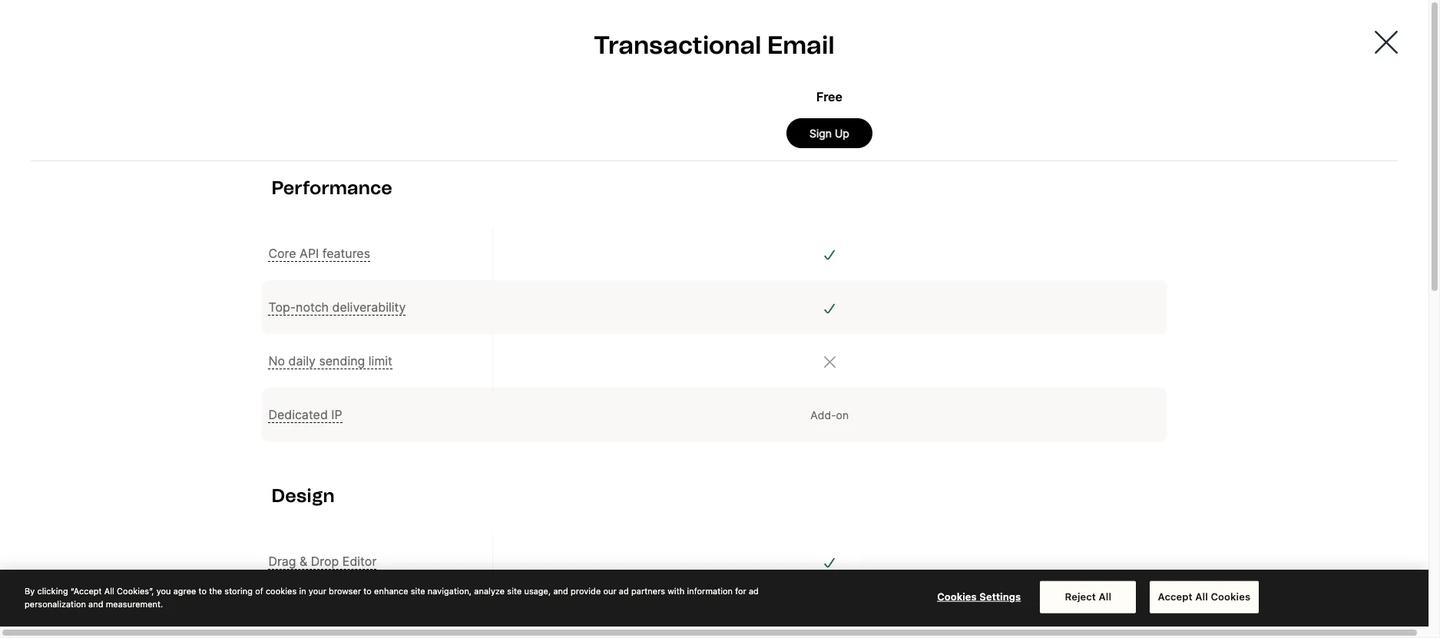 Task type: vqa. For each thing, say whether or not it's contained in the screenshot.
The All within Accept All Cookies button
yes



Task type: describe. For each thing, give the bounding box(es) containing it.
storing
[[225, 586, 253, 596]]

on
[[836, 408, 849, 421]]

cookies inside 'button'
[[1211, 590, 1251, 603]]

accept all cookies
[[1158, 590, 1251, 603]]

notch
[[296, 300, 329, 315]]

you
[[156, 586, 171, 596]]

sending
[[319, 353, 365, 369]]

api
[[300, 246, 319, 261]]

reject all button
[[1040, 581, 1136, 613]]

information
[[687, 586, 733, 596]]

analyze
[[474, 586, 505, 596]]

up
[[835, 127, 850, 140]]

drag
[[268, 554, 296, 569]]

daily
[[288, 353, 316, 369]]

navigation,
[[428, 586, 472, 596]]

by
[[25, 586, 35, 596]]

limit
[[369, 353, 392, 369]]

in
[[299, 586, 306, 596]]

provide
[[571, 586, 601, 596]]

2 ad from the left
[[749, 586, 759, 596]]

add-on
[[811, 408, 849, 421]]

cookies
[[266, 586, 297, 596]]

core api features
[[268, 246, 370, 261]]

1 site from the left
[[411, 586, 425, 596]]

transactional
[[594, 31, 761, 60]]

top-notch deliverability
[[268, 300, 406, 315]]

partners
[[631, 586, 665, 596]]

top-
[[268, 300, 296, 315]]

our
[[603, 586, 617, 596]]

usage,
[[524, 586, 551, 596]]

measurement.
[[106, 599, 163, 609]]

0 vertical spatial and
[[553, 586, 568, 596]]

dedicated
[[268, 407, 328, 422]]

accept
[[1158, 590, 1193, 603]]

clicking
[[37, 586, 68, 596]]

email
[[767, 31, 835, 60]]

for
[[735, 586, 747, 596]]



Task type: locate. For each thing, give the bounding box(es) containing it.
site left usage,
[[507, 586, 522, 596]]

1 vertical spatial and
[[88, 599, 103, 609]]

cookies
[[937, 590, 977, 603], [1211, 590, 1251, 603]]

by clicking "accept all cookies", you agree to the storing of cookies in your browser to enhance site navigation, analyze site usage, and provide our ad partners with information for ad personalization and measurement.
[[25, 586, 759, 609]]

transactional email
[[594, 31, 835, 60]]

deliverability
[[332, 300, 406, 315]]

dedicated ip
[[268, 407, 342, 422]]

1 horizontal spatial site
[[507, 586, 522, 596]]

"accept
[[71, 586, 102, 596]]

features
[[322, 246, 370, 261]]

to left the
[[199, 586, 207, 596]]

cookies settings
[[937, 590, 1021, 603]]

all inside "button"
[[1099, 590, 1112, 603]]

of
[[255, 586, 263, 596]]

accept all cookies button
[[1150, 581, 1259, 613]]

cookies right accept
[[1211, 590, 1251, 603]]

1 horizontal spatial and
[[553, 586, 568, 596]]

2 horizontal spatial all
[[1196, 590, 1208, 603]]

ip
[[331, 407, 342, 422]]

core
[[268, 246, 296, 261]]

sign
[[810, 127, 832, 140]]

sign up
[[810, 127, 850, 140]]

no
[[268, 353, 285, 369]]

0 horizontal spatial cookies
[[937, 590, 977, 603]]

browser
[[329, 586, 361, 596]]

to right browser
[[364, 586, 372, 596]]

all
[[104, 586, 114, 596], [1099, 590, 1112, 603], [1196, 590, 1208, 603]]

and
[[553, 586, 568, 596], [88, 599, 103, 609]]

0 horizontal spatial all
[[104, 586, 114, 596]]

add-
[[811, 408, 836, 421]]

ad right for
[[749, 586, 759, 596]]

1 to from the left
[[199, 586, 207, 596]]

all for reject all
[[1099, 590, 1112, 603]]

1 ad from the left
[[619, 586, 629, 596]]

all right accept
[[1196, 590, 1208, 603]]

0 horizontal spatial site
[[411, 586, 425, 596]]

cookies left settings
[[937, 590, 977, 603]]

agree
[[173, 586, 196, 596]]

site
[[411, 586, 425, 596], [507, 586, 522, 596]]

drop
[[311, 554, 339, 569]]

2 site from the left
[[507, 586, 522, 596]]

0 horizontal spatial to
[[199, 586, 207, 596]]

editor
[[342, 554, 377, 569]]

all right reject
[[1099, 590, 1112, 603]]

and right usage,
[[553, 586, 568, 596]]

performance
[[271, 177, 392, 199]]

0 horizontal spatial and
[[88, 599, 103, 609]]

all inside by clicking "accept all cookies", you agree to the storing of cookies in your browser to enhance site navigation, analyze site usage, and provide our ad partners with information for ad personalization and measurement.
[[104, 586, 114, 596]]

1 horizontal spatial ad
[[749, 586, 759, 596]]

1 horizontal spatial cookies
[[1211, 590, 1251, 603]]

0 horizontal spatial ad
[[619, 586, 629, 596]]

1 cookies from the left
[[937, 590, 977, 603]]

settings
[[980, 590, 1021, 603]]

all for accept all cookies
[[1196, 590, 1208, 603]]

1 horizontal spatial to
[[364, 586, 372, 596]]

no daily sending limit
[[268, 353, 392, 369]]

all right "accept
[[104, 586, 114, 596]]

site right enhance
[[411, 586, 425, 596]]

&
[[300, 554, 308, 569]]

reject
[[1065, 590, 1096, 603]]

ad
[[619, 586, 629, 596], [749, 586, 759, 596]]

reject all
[[1065, 590, 1112, 603]]

with
[[668, 586, 685, 596]]

1 horizontal spatial all
[[1099, 590, 1112, 603]]

cookies",
[[117, 586, 154, 596]]

enhance
[[374, 586, 408, 596]]

the
[[209, 586, 222, 596]]

free
[[816, 89, 843, 104]]

2 to from the left
[[364, 586, 372, 596]]

and down "accept
[[88, 599, 103, 609]]

personalization
[[25, 599, 86, 609]]

cookies inside button
[[937, 590, 977, 603]]

sign up button
[[787, 118, 873, 148]]

2 cookies from the left
[[1211, 590, 1251, 603]]

cookies settings button
[[931, 582, 1027, 612]]

your
[[309, 586, 326, 596]]

drag & drop editor
[[268, 554, 377, 569]]

ad right our
[[619, 586, 629, 596]]

design
[[271, 485, 335, 507]]

all inside 'button'
[[1196, 590, 1208, 603]]

to
[[199, 586, 207, 596], [364, 586, 372, 596]]



